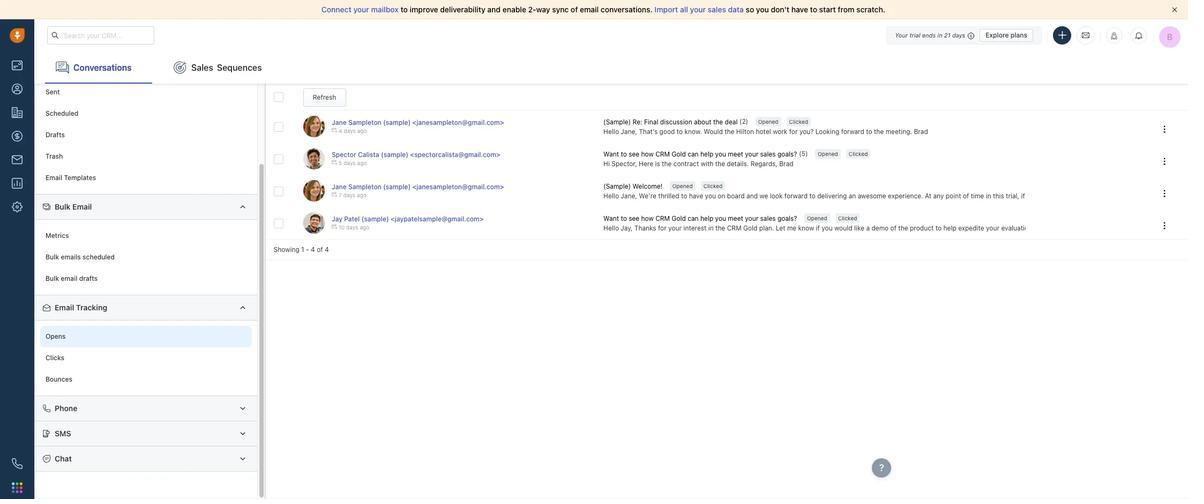Task type: locate. For each thing, give the bounding box(es) containing it.
have right don't on the right
[[792, 5, 809, 14]]

1 vertical spatial goals?
[[778, 215, 798, 223]]

and
[[488, 5, 501, 14], [747, 192, 758, 200]]

conversations.
[[601, 5, 653, 14]]

1 horizontal spatial in
[[938, 31, 943, 38]]

email left the tracking
[[55, 303, 74, 312]]

outgoing image left the 10
[[332, 224, 337, 230]]

if
[[1022, 192, 1026, 200], [816, 224, 820, 232]]

1 jane from the top
[[332, 119, 347, 127]]

jane, for that's
[[621, 127, 637, 135]]

bulk left emails
[[46, 253, 59, 261]]

help up interest
[[701, 215, 714, 223]]

help left expedite
[[944, 224, 957, 232]]

regards,
[[751, 160, 778, 168], [1036, 224, 1063, 232]]

you left would
[[822, 224, 833, 232]]

1 hello from the top
[[604, 127, 619, 135]]

sales up plan.
[[761, 215, 776, 223]]

2-
[[528, 5, 536, 14]]

outgoing image left 7
[[332, 192, 337, 198]]

sales
[[191, 63, 213, 72]]

email left drafts
[[61, 275, 77, 283]]

to up jay, on the right top
[[621, 215, 627, 223]]

sales for want to see how crm gold can help you meet your sales goals? (5)
[[761, 150, 776, 158]]

hello left jay, on the right top
[[604, 224, 619, 232]]

scratch.
[[857, 5, 886, 14]]

0 vertical spatial for
[[790, 127, 798, 135]]

how
[[642, 150, 654, 158], [642, 215, 654, 223]]

showing 1 - 4 of 4
[[274, 246, 329, 254]]

0 vertical spatial jane sampleton (sample) <janesampleton@gmail.com>
[[332, 119, 504, 127]]

for
[[790, 127, 798, 135], [658, 224, 667, 232]]

(sample) welcome! button
[[604, 182, 665, 191]]

1 vertical spatial with
[[1072, 192, 1085, 200]]

phone element
[[6, 453, 28, 475]]

(sample)
[[383, 119, 411, 127], [381, 151, 409, 159], [383, 183, 411, 191], [362, 215, 389, 223]]

want to see how crm gold can help you meet your sales goals? button
[[604, 150, 799, 159], [604, 214, 799, 223]]

1
[[301, 246, 304, 254]]

2 outgoing image from the top
[[332, 192, 337, 198]]

the left product
[[899, 224, 909, 232]]

2 meet from the top
[[728, 215, 744, 223]]

goals? up me
[[778, 215, 798, 223]]

10
[[339, 224, 345, 231]]

2 (sample) from the top
[[604, 183, 631, 191]]

2 can from the top
[[688, 215, 699, 223]]

Search your CRM... text field
[[47, 26, 154, 45]]

what's new image
[[1111, 32, 1118, 40]]

0 vertical spatial jane
[[332, 119, 347, 127]]

1 vertical spatial forward
[[785, 192, 808, 200]]

1 horizontal spatial regards,
[[1036, 224, 1063, 232]]

days right 7
[[343, 192, 356, 199]]

(sample) welcome!
[[604, 183, 663, 191]]

a
[[867, 224, 870, 232]]

sales inside the want to see how crm gold can help you meet your sales goals? (5)
[[761, 150, 776, 158]]

how inside button
[[642, 215, 654, 223]]

0 vertical spatial if
[[1022, 192, 1026, 200]]

jane
[[332, 119, 347, 127], [332, 183, 347, 191]]

2 vertical spatial in
[[709, 224, 714, 232]]

2 how from the top
[[642, 215, 654, 223]]

1 want from the top
[[604, 150, 619, 158]]

days right 5
[[344, 160, 356, 166]]

0 horizontal spatial email
[[61, 275, 77, 283]]

ago for 10 days ago
[[360, 224, 370, 231]]

1 vertical spatial jane sampleton (sample) <janesampleton@gmail.com>
[[332, 183, 504, 191]]

0 vertical spatial forward
[[842, 127, 865, 135]]

1 want to see how crm gold can help you meet your sales goals? link from the top
[[604, 150, 799, 159]]

gold left plan.
[[744, 224, 758, 232]]

in left 21
[[938, 31, 943, 38]]

clicked up an in the top right of the page
[[849, 151, 868, 157]]

0 vertical spatial email
[[46, 174, 62, 182]]

0 horizontal spatial regards,
[[751, 160, 778, 168]]

can
[[688, 150, 699, 158], [688, 215, 699, 223]]

sent link
[[40, 81, 252, 103]]

import
[[655, 5, 678, 14]]

2 vertical spatial email
[[55, 303, 74, 312]]

1 vertical spatial brad
[[780, 160, 794, 168]]

your
[[895, 31, 908, 38]]

1 horizontal spatial if
[[1022, 192, 1026, 200]]

1 vertical spatial sampleton
[[348, 183, 382, 191]]

1 horizontal spatial email
[[580, 5, 599, 14]]

want inside the want to see how crm gold can help you meet your sales goals? (5)
[[604, 150, 619, 158]]

goals? inside the want to see how crm gold can help you meet your sales goals? (5)
[[778, 150, 798, 158]]

1 horizontal spatial brad
[[914, 127, 929, 135]]

here
[[639, 160, 654, 168]]

(sample) right "calista"
[[381, 151, 409, 159]]

gold up contract
[[672, 150, 686, 158]]

jane for (sample) re: final discussion about the deal
[[332, 119, 347, 127]]

want up hi
[[604, 150, 619, 158]]

jay patel (sample) <jaypatelsample@gmail.com> link
[[332, 215, 484, 223]]

2 vertical spatial hello
[[604, 224, 619, 232]]

(sample) down spector,
[[604, 183, 631, 191]]

evaluation.
[[1002, 224, 1035, 232]]

<janesampleton@gmail.com>
[[413, 119, 504, 127], [413, 183, 504, 191]]

like
[[855, 224, 865, 232]]

goals?
[[778, 150, 798, 158], [778, 215, 798, 223]]

0 vertical spatial jane,
[[621, 127, 637, 135]]

hello for hello jane, we're thrilled to have you on board and we look forward to delivering an awesome experience. at any point of time in this trial, if you need help with something, just hit the reply butto
[[604, 192, 619, 200]]

want to see how crm gold can help you meet your sales goals? link up hi spector, here is the contract with the details. regards, brad at the right top of the page
[[604, 150, 799, 159]]

jane sampleton (sample) <janesampleton@gmail.com> link for (sample) re: final discussion about the deal
[[332, 119, 504, 127]]

ago for 5 days ago
[[357, 160, 367, 166]]

1 vertical spatial in
[[986, 192, 992, 200]]

1 vertical spatial for
[[658, 224, 667, 232]]

crm for want to see how crm gold can help you meet your sales goals?
[[656, 215, 670, 223]]

way
[[536, 5, 550, 14]]

2 sampleton from the top
[[348, 183, 382, 191]]

1 vertical spatial jane sampleton (sample) <janesampleton@gmail.com> link
[[332, 183, 504, 191]]

can for want to see how crm gold can help you meet your sales goals? (5)
[[688, 150, 699, 158]]

ago right 7
[[357, 192, 367, 199]]

0 vertical spatial hello
[[604, 127, 619, 135]]

we
[[760, 192, 769, 200]]

meet
[[728, 150, 744, 158], [728, 215, 744, 223]]

and left enable
[[488, 5, 501, 14]]

1 vertical spatial meet
[[728, 215, 744, 223]]

ago up "calista"
[[357, 128, 367, 134]]

with down the want to see how crm gold can help you meet your sales goals? (5) at the top right
[[701, 160, 714, 168]]

1 meet from the top
[[728, 150, 744, 158]]

to
[[401, 5, 408, 14], [810, 5, 818, 14], [677, 127, 683, 135], [867, 127, 873, 135], [621, 150, 627, 158], [681, 192, 688, 200], [810, 192, 816, 200], [621, 215, 627, 223], [936, 224, 942, 232]]

1 jane sampleton (sample) <janesampleton@gmail.com> link from the top
[[332, 119, 504, 127]]

1 jane sampleton (sample) <janesampleton@gmail.com> from the top
[[332, 119, 504, 127]]

at
[[925, 192, 932, 200]]

opened
[[758, 119, 779, 125], [818, 151, 838, 157], [673, 183, 693, 189], [807, 215, 828, 222]]

clicked up would
[[838, 215, 858, 222]]

1 vertical spatial email
[[61, 275, 77, 283]]

0 horizontal spatial if
[[816, 224, 820, 232]]

something,
[[1086, 192, 1120, 200]]

meet up 'details.'
[[728, 150, 744, 158]]

import all your sales data link
[[655, 5, 746, 14]]

opened down looking
[[818, 151, 838, 157]]

reply
[[1156, 192, 1171, 200]]

see up jay, on the right top
[[629, 215, 640, 223]]

sales left data
[[708, 5, 726, 14]]

0 vertical spatial with
[[701, 160, 714, 168]]

regards, right 'details.'
[[751, 160, 778, 168]]

2 jane from the top
[[332, 183, 347, 191]]

sales for want to see how crm gold can help you meet your sales goals?
[[761, 215, 776, 223]]

crm up is
[[656, 150, 670, 158]]

1 jane, from the top
[[621, 127, 637, 135]]

to down discussion
[[677, 127, 683, 135]]

2 want to see how crm gold can help you meet your sales goals? link from the top
[[604, 214, 799, 223]]

want inside button
[[604, 215, 619, 223]]

bulk email drafts link
[[40, 268, 252, 290]]

0 vertical spatial sampleton
[[348, 119, 382, 127]]

0 vertical spatial want to see how crm gold can help you meet your sales goals? button
[[604, 150, 799, 159]]

0 horizontal spatial have
[[689, 192, 704, 200]]

0 vertical spatial (sample)
[[604, 118, 631, 126]]

regards, right evaluation.
[[1036, 224, 1063, 232]]

ago right the 10
[[360, 224, 370, 231]]

tracking
[[76, 303, 107, 312]]

jay,
[[621, 224, 633, 232]]

(sample) left re: on the right
[[604, 118, 631, 126]]

you inside the want to see how crm gold can help you meet your sales goals? (5)
[[716, 150, 726, 158]]

0 vertical spatial in
[[938, 31, 943, 38]]

jane up 7
[[332, 183, 347, 191]]

0 horizontal spatial in
[[709, 224, 714, 232]]

1 horizontal spatial forward
[[842, 127, 865, 135]]

for left you?
[[790, 127, 798, 135]]

sampleton
[[348, 119, 382, 127], [348, 183, 382, 191]]

jane up outgoing icon
[[332, 119, 347, 127]]

outgoing image for jay patel (sample) <jaypatelsample@gmail.com>
[[332, 224, 337, 230]]

goals? inside want to see how crm gold can help you meet your sales goals? link
[[778, 215, 798, 223]]

the down want to see how crm gold can help you meet your sales goals?
[[716, 224, 726, 232]]

bulk email drafts
[[46, 275, 98, 283]]

1 vertical spatial want to see how crm gold can help you meet your sales goals? link
[[604, 214, 799, 223]]

2 <janesampleton@gmail.com> from the top
[[413, 183, 504, 191]]

sampleton up 4 days ago
[[348, 119, 382, 127]]

2 want to see how crm gold can help you meet your sales goals? button from the top
[[604, 214, 799, 223]]

2 vertical spatial sales
[[761, 215, 776, 223]]

want down (sample) welcome!
[[604, 215, 619, 223]]

you down the on at the right
[[716, 215, 726, 223]]

jane for (sample) welcome!
[[332, 183, 347, 191]]

<janesampleton@gmail.com> for (sample) re: final discussion about the deal
[[413, 119, 504, 127]]

0 vertical spatial want
[[604, 150, 619, 158]]

data
[[728, 5, 744, 14]]

goals? for want to see how crm gold can help you meet your sales goals? (5)
[[778, 150, 798, 158]]

1 vertical spatial sales
[[761, 150, 776, 158]]

1 goals? from the top
[[778, 150, 798, 158]]

0 vertical spatial goals?
[[778, 150, 798, 158]]

2 horizontal spatial 4
[[339, 128, 342, 134]]

trash
[[46, 152, 63, 161]]

0 vertical spatial and
[[488, 5, 501, 14]]

crm inside the want to see how crm gold can help you meet your sales goals? (5)
[[656, 150, 670, 158]]

hello for hello jay, thanks for your interest in the crm gold plan. let me know if you would like a demo of the product to help expedite your evaluation. regards, brad
[[604, 224, 619, 232]]

(sample) re: final discussion about the deal (2)
[[604, 118, 749, 126]]

and left we
[[747, 192, 758, 200]]

1 vertical spatial see
[[629, 215, 640, 223]]

you left the on at the right
[[705, 192, 716, 200]]

the down the want to see how crm gold can help you meet your sales goals? (5) at the top right
[[716, 160, 725, 168]]

1 vertical spatial <janesampleton@gmail.com>
[[413, 183, 504, 191]]

1 vertical spatial jane
[[332, 183, 347, 191]]

sales inside button
[[761, 215, 776, 223]]

1 vertical spatial (sample)
[[604, 183, 631, 191]]

spector calista (sample) <spectorcalista@gmail.com>
[[332, 151, 501, 159]]

0 vertical spatial jane sampleton (sample) <janesampleton@gmail.com> link
[[332, 119, 504, 127]]

jane sampleton (sample) <janesampleton@gmail.com> link up spector calista (sample) <spectorcalista@gmail.com> link
[[332, 119, 504, 127]]

0 vertical spatial email
[[580, 5, 599, 14]]

0 vertical spatial bulk
[[55, 202, 71, 211]]

jane sampleton (sample) <janesampleton@gmail.com> up spector calista (sample) <spectorcalista@gmail.com> link
[[332, 119, 504, 127]]

hello down (sample) welcome!
[[604, 192, 619, 200]]

2 horizontal spatial in
[[986, 192, 992, 200]]

spector
[[332, 151, 356, 159]]

jane sampleton (sample) <janesampleton@gmail.com> link
[[332, 119, 504, 127], [332, 183, 504, 191]]

ago down "calista"
[[357, 160, 367, 166]]

0 vertical spatial want to see how crm gold can help you meet your sales goals? link
[[604, 150, 799, 159]]

1 want to see how crm gold can help you meet your sales goals? button from the top
[[604, 150, 799, 159]]

spector,
[[612, 160, 637, 168]]

help
[[701, 150, 714, 158], [1057, 192, 1070, 200], [701, 215, 714, 223], [944, 224, 957, 232]]

0 vertical spatial outgoing image
[[332, 160, 337, 165]]

connect your mailbox to improve deliverability and enable 2-way sync of email conversations. import all your sales data so you don't have to start from scratch.
[[322, 5, 886, 14]]

the up would at the top of the page
[[714, 118, 723, 126]]

outgoing image
[[332, 160, 337, 165], [332, 192, 337, 198], [332, 224, 337, 230]]

phone image
[[12, 458, 23, 469]]

1 see from the top
[[629, 150, 640, 158]]

0 horizontal spatial with
[[701, 160, 714, 168]]

outgoing image for jane sampleton (sample) <janesampleton@gmail.com>
[[332, 192, 337, 198]]

2 jane sampleton (sample) <janesampleton@gmail.com> from the top
[[332, 183, 504, 191]]

see for want to see how crm gold can help you meet your sales goals? (5)
[[629, 150, 640, 158]]

(sample) for (sample) re: final discussion about the deal (2)
[[604, 118, 631, 126]]

1 outgoing image from the top
[[332, 160, 337, 165]]

crm up thanks
[[656, 215, 670, 223]]

opened up the know
[[807, 215, 828, 222]]

of right -
[[317, 246, 323, 254]]

hi spector, here is the contract with the details. regards, brad
[[604, 160, 794, 168]]

2 jane sampleton (sample) <janesampleton@gmail.com> link from the top
[[332, 183, 504, 191]]

(5)
[[799, 150, 808, 158]]

1 vertical spatial can
[[688, 215, 699, 223]]

meet inside want to see how crm gold can help you meet your sales goals? button
[[728, 215, 744, 223]]

gold for want to see how crm gold can help you meet your sales goals?
[[672, 215, 686, 223]]

10 days ago
[[339, 224, 370, 231]]

1 vertical spatial want
[[604, 215, 619, 223]]

2 jane, from the top
[[621, 192, 637, 200]]

1 vertical spatial jane,
[[621, 192, 637, 200]]

thrilled
[[659, 192, 680, 200]]

3 outgoing image from the top
[[332, 224, 337, 230]]

(sample) for 5 days ago
[[381, 151, 409, 159]]

can inside button
[[688, 215, 699, 223]]

jane,
[[621, 127, 637, 135], [621, 192, 637, 200]]

1 horizontal spatial with
[[1072, 192, 1085, 200]]

hello
[[604, 127, 619, 135], [604, 192, 619, 200], [604, 224, 619, 232]]

jane, down (sample) welcome!
[[621, 192, 637, 200]]

me
[[788, 224, 797, 232]]

days for 5 days ago
[[344, 160, 356, 166]]

can inside the want to see how crm gold can help you meet your sales goals? (5)
[[688, 150, 699, 158]]

0 vertical spatial gold
[[672, 150, 686, 158]]

to up spector,
[[621, 150, 627, 158]]

to left meeting.
[[867, 127, 873, 135]]

0 vertical spatial <janesampleton@gmail.com>
[[413, 119, 504, 127]]

<janesampleton@gmail.com> down <spectorcalista@gmail.com>
[[413, 183, 504, 191]]

1 vertical spatial regards,
[[1036, 224, 1063, 232]]

0 horizontal spatial and
[[488, 5, 501, 14]]

0 vertical spatial crm
[[656, 150, 670, 158]]

2 vertical spatial brad
[[1065, 224, 1079, 232]]

forward
[[842, 127, 865, 135], [785, 192, 808, 200]]

jane sampleton (sample) <janesampleton@gmail.com> down spector calista (sample) <spectorcalista@gmail.com> link
[[332, 183, 504, 191]]

want to see how crm gold can help you meet your sales goals? button up hi spector, here is the contract with the details. regards, brad at the right top of the page
[[604, 150, 799, 159]]

gold inside the want to see how crm gold can help you meet your sales goals? (5)
[[672, 150, 686, 158]]

email inside 'link'
[[46, 174, 62, 182]]

2 want from the top
[[604, 215, 619, 223]]

help inside the want to see how crm gold can help you meet your sales goals? (5)
[[701, 150, 714, 158]]

(sample) up jay patel (sample) <jaypatelsample@gmail.com>
[[383, 183, 411, 191]]

1 vertical spatial outgoing image
[[332, 192, 337, 198]]

2 see from the top
[[629, 215, 640, 223]]

opens
[[46, 333, 66, 341]]

see inside button
[[629, 215, 640, 223]]

clicked up the on at the right
[[704, 183, 723, 189]]

scheduled
[[46, 110, 78, 118]]

days right outgoing icon
[[344, 128, 356, 134]]

awesome
[[858, 192, 887, 200]]

days down the patel
[[346, 224, 358, 231]]

1 sampleton from the top
[[348, 119, 382, 127]]

(sample) inside 'button'
[[604, 183, 631, 191]]

<janesampleton@gmail.com> up <spectorcalista@gmail.com>
[[413, 119, 504, 127]]

1 vertical spatial bulk
[[46, 253, 59, 261]]

conversations
[[73, 63, 132, 72]]

0 horizontal spatial forward
[[785, 192, 808, 200]]

1 horizontal spatial have
[[792, 5, 809, 14]]

(sample) up spector calista (sample) <spectorcalista@gmail.com> link
[[383, 119, 411, 127]]

2 vertical spatial outgoing image
[[332, 224, 337, 230]]

have
[[792, 5, 809, 14], [689, 192, 704, 200]]

(2)
[[740, 118, 749, 126]]

2 goals? from the top
[[778, 215, 798, 223]]

see for want to see how crm gold can help you meet your sales goals?
[[629, 215, 640, 223]]

2 vertical spatial bulk
[[46, 275, 59, 283]]

scheduled link
[[40, 103, 252, 124]]

brad
[[914, 127, 929, 135], [780, 160, 794, 168], [1065, 224, 1079, 232]]

1 vertical spatial hello
[[604, 192, 619, 200]]

1 (sample) from the top
[[604, 118, 631, 126]]

0 vertical spatial brad
[[914, 127, 929, 135]]

1 vertical spatial how
[[642, 215, 654, 223]]

close image
[[1173, 7, 1178, 12]]

sampleton up 7 days ago
[[348, 183, 382, 191]]

1 vertical spatial crm
[[656, 215, 670, 223]]

how up here
[[642, 150, 654, 158]]

(sample) for 4 days ago
[[383, 119, 411, 127]]

1 horizontal spatial and
[[747, 192, 758, 200]]

in down want to see how crm gold can help you meet your sales goals?
[[709, 224, 714, 232]]

want to see how crm gold can help you meet your sales goals? button for jay patel (sample) <jaypatelsample@gmail.com>
[[604, 214, 799, 223]]

sales sequences
[[191, 63, 262, 72]]

can up hi spector, here is the contract with the details. regards, brad at the right top of the page
[[688, 150, 699, 158]]

gold up interest
[[672, 215, 686, 223]]

tab list
[[34, 51, 1189, 84]]

just
[[1122, 192, 1133, 200]]

explore
[[986, 31, 1009, 39]]

0 vertical spatial how
[[642, 150, 654, 158]]

you inside button
[[716, 215, 726, 223]]

deal
[[725, 118, 738, 126]]

0 vertical spatial see
[[629, 150, 640, 158]]

0 vertical spatial meet
[[728, 150, 744, 158]]

that's
[[639, 127, 658, 135]]

see inside the want to see how crm gold can help you meet your sales goals? (5)
[[629, 150, 640, 158]]

ago
[[357, 128, 367, 134], [357, 160, 367, 166], [357, 192, 367, 199], [360, 224, 370, 231]]

email down templates on the top left of page
[[72, 202, 92, 211]]

days for 7 days ago
[[343, 192, 356, 199]]

want to see how crm gold can help you meet your sales goals? button up interest
[[604, 214, 799, 223]]

can up interest
[[688, 215, 699, 223]]

sync
[[552, 5, 569, 14]]

1 can from the top
[[688, 150, 699, 158]]

meet down board
[[728, 215, 744, 223]]

final
[[644, 118, 659, 126]]

1 vertical spatial gold
[[672, 215, 686, 223]]

have up want to see how crm gold can help you meet your sales goals?
[[689, 192, 704, 200]]

crm for want to see how crm gold can help you meet your sales goals? (5)
[[656, 150, 670, 158]]

1 vertical spatial want to see how crm gold can help you meet your sales goals? button
[[604, 214, 799, 223]]

how inside the want to see how crm gold can help you meet your sales goals? (5)
[[642, 150, 654, 158]]

to inside button
[[621, 215, 627, 223]]

2 hello from the top
[[604, 192, 619, 200]]

3 hello from the top
[[604, 224, 619, 232]]

want for want to see how crm gold can help you meet your sales goals? (5)
[[604, 150, 619, 158]]

let
[[776, 224, 786, 232]]

1 vertical spatial email
[[72, 202, 92, 211]]

help inside button
[[701, 215, 714, 223]]

jane, for we're
[[621, 192, 637, 200]]

if right trial,
[[1022, 192, 1026, 200]]

(sample) re: final discussion about the deal link
[[604, 118, 740, 127]]

interest
[[684, 224, 707, 232]]

1 <janesampleton@gmail.com> from the top
[[413, 119, 504, 127]]

send email image
[[1083, 31, 1090, 40]]

hello up hi
[[604, 127, 619, 135]]

meet inside the want to see how crm gold can help you meet your sales goals? (5)
[[728, 150, 744, 158]]

(sample) inside (sample) re: final discussion about the deal (2)
[[604, 118, 631, 126]]

look
[[770, 192, 783, 200]]

outgoing image left 5
[[332, 160, 337, 165]]

bulk down bulk emails scheduled
[[46, 275, 59, 283]]

0 vertical spatial can
[[688, 150, 699, 158]]

crm down board
[[727, 224, 742, 232]]

with left something,
[[1072, 192, 1085, 200]]

1 how from the top
[[642, 150, 654, 158]]



Task type: describe. For each thing, give the bounding box(es) containing it.
jane sampleton (sample) <janesampleton@gmail.com> link for (sample) welcome!
[[332, 183, 504, 191]]

to right product
[[936, 224, 942, 232]]

on
[[718, 192, 726, 200]]

the left meeting.
[[874, 127, 884, 135]]

your trial ends in 21 days
[[895, 31, 966, 38]]

to right thrilled
[[681, 192, 688, 200]]

meeting.
[[886, 127, 913, 135]]

tab list containing conversations
[[34, 51, 1189, 84]]

email tracking
[[55, 303, 107, 312]]

outgoing image
[[332, 128, 337, 133]]

templates
[[64, 174, 96, 182]]

need
[[1040, 192, 1055, 200]]

meet for want to see how crm gold can help you meet your sales goals?
[[728, 215, 744, 223]]

<jaypatelsample@gmail.com>
[[391, 215, 484, 223]]

looking
[[816, 127, 840, 135]]

goals? for want to see how crm gold can help you meet your sales goals?
[[778, 215, 798, 223]]

ago for 4 days ago
[[357, 128, 367, 134]]

freshworks switcher image
[[12, 482, 23, 493]]

ago for 7 days ago
[[357, 192, 367, 199]]

hilton
[[737, 127, 754, 135]]

0 horizontal spatial brad
[[780, 160, 794, 168]]

opens link
[[40, 326, 252, 347]]

welcome!
[[633, 183, 663, 191]]

<janesampleton@gmail.com> for (sample) welcome!
[[413, 183, 504, 191]]

1 vertical spatial and
[[747, 192, 758, 200]]

delivering
[[818, 192, 847, 200]]

expedite
[[959, 224, 985, 232]]

drafts
[[46, 131, 65, 139]]

bulk for bulk email drafts
[[46, 275, 59, 283]]

plans
[[1011, 31, 1028, 39]]

the inside (sample) re: final discussion about the deal (2)
[[714, 118, 723, 126]]

deliverability
[[440, 5, 486, 14]]

clicked up you?
[[790, 119, 809, 125]]

want to see how crm gold can help you meet your sales goals? link for <spectorcalista@gmail.com>
[[604, 150, 799, 159]]

how for want to see how crm gold can help you meet your sales goals? (5)
[[642, 150, 654, 158]]

(sample) for (sample) welcome!
[[604, 183, 631, 191]]

1 horizontal spatial 4
[[325, 246, 329, 254]]

the right hit
[[1144, 192, 1154, 200]]

would
[[704, 127, 723, 135]]

email templates
[[46, 174, 96, 182]]

jane sampleton (sample) <janesampleton@gmail.com> for (sample) re: final discussion about the deal
[[332, 119, 504, 127]]

time
[[971, 192, 985, 200]]

jay
[[332, 215, 343, 223]]

thanks
[[635, 224, 657, 232]]

gold for want to see how crm gold can help you meet your sales goals? (5)
[[672, 150, 686, 158]]

explore plans link
[[980, 29, 1034, 42]]

this
[[994, 192, 1005, 200]]

to right mailbox
[[401, 5, 408, 14]]

of left time
[[963, 192, 970, 200]]

2 vertical spatial crm
[[727, 224, 742, 232]]

know.
[[685, 127, 702, 135]]

trial
[[910, 31, 921, 38]]

(sample) for 7 days ago
[[383, 183, 411, 191]]

days for 10 days ago
[[346, 224, 358, 231]]

sampleton for (sample) welcome!
[[348, 183, 382, 191]]

phone
[[55, 404, 77, 413]]

you?
[[800, 127, 814, 135]]

demo
[[872, 224, 889, 232]]

5
[[339, 160, 342, 166]]

improve
[[410, 5, 438, 14]]

drafts
[[79, 275, 98, 283]]

you right so
[[756, 5, 769, 14]]

from
[[838, 5, 855, 14]]

5 days ago
[[339, 160, 367, 166]]

want to see how crm gold can help you meet your sales goals? button for spector calista (sample) <spectorcalista@gmail.com>
[[604, 150, 799, 159]]

days for 4 days ago
[[344, 128, 356, 134]]

jane sampleton (sample) <janesampleton@gmail.com> for (sample) welcome!
[[332, 183, 504, 191]]

patel
[[344, 215, 360, 223]]

mailbox
[[371, 5, 399, 14]]

bulk email
[[55, 202, 92, 211]]

is
[[655, 160, 660, 168]]

0 horizontal spatial 4
[[311, 246, 315, 254]]

hit
[[1135, 192, 1142, 200]]

point
[[946, 192, 962, 200]]

<spectorcalista@gmail.com>
[[410, 151, 501, 159]]

connect your mailbox link
[[322, 5, 401, 14]]

0 horizontal spatial for
[[658, 224, 667, 232]]

start
[[820, 5, 836, 14]]

want to see how crm gold can help you meet your sales goals? link for <jaypatelsample@gmail.com>
[[604, 214, 799, 223]]

0 vertical spatial have
[[792, 5, 809, 14]]

to left delivering
[[810, 192, 816, 200]]

discussion
[[660, 118, 693, 126]]

butto
[[1173, 192, 1189, 200]]

1 vertical spatial have
[[689, 192, 704, 200]]

days right 21
[[953, 31, 966, 38]]

clicks link
[[40, 347, 252, 369]]

1 horizontal spatial for
[[790, 127, 798, 135]]

(sample) welcome! link
[[604, 182, 665, 191]]

email templates link
[[40, 167, 252, 189]]

opened up "hello jane, that's good to know. would the hilton hotel work for you? looking forward to the meeting. brad"
[[758, 119, 779, 125]]

all
[[680, 5, 688, 14]]

want for want to see how crm gold can help you meet your sales goals?
[[604, 215, 619, 223]]

1 vertical spatial if
[[816, 224, 820, 232]]

clicks
[[46, 354, 64, 362]]

sent
[[46, 88, 60, 96]]

opened up thrilled
[[673, 183, 693, 189]]

experience.
[[888, 192, 924, 200]]

enable
[[503, 5, 527, 14]]

(sample) for 10 days ago
[[362, 215, 389, 223]]

to left start
[[810, 5, 818, 14]]

bulk for bulk email
[[55, 202, 71, 211]]

outgoing image for spector calista (sample) <spectorcalista@gmail.com>
[[332, 160, 337, 165]]

email for tracking
[[55, 303, 74, 312]]

want to see how crm gold can help you meet your sales goals?
[[604, 215, 798, 223]]

so
[[746, 5, 755, 14]]

contract
[[674, 160, 699, 168]]

your inside button
[[745, 215, 759, 223]]

(sample) re: final discussion about the deal button
[[604, 118, 740, 127]]

connect
[[322, 5, 352, 14]]

your inside the want to see how crm gold can help you meet your sales goals? (5)
[[745, 150, 759, 158]]

of right demo
[[891, 224, 897, 232]]

sms
[[55, 429, 71, 438]]

0 vertical spatial sales
[[708, 5, 726, 14]]

2 horizontal spatial brad
[[1065, 224, 1079, 232]]

to inside the want to see how crm gold can help you meet your sales goals? (5)
[[621, 150, 627, 158]]

re:
[[633, 118, 643, 126]]

you left need
[[1027, 192, 1038, 200]]

the right is
[[662, 160, 672, 168]]

bounces
[[46, 376, 72, 384]]

can for want to see how crm gold can help you meet your sales goals?
[[688, 215, 699, 223]]

help right need
[[1057, 192, 1070, 200]]

meet for want to see how crm gold can help you meet your sales goals? (5)
[[728, 150, 744, 158]]

-
[[306, 246, 309, 254]]

hello for hello jane, that's good to know. would the hilton hotel work for you? looking forward to the meeting. brad
[[604, 127, 619, 135]]

hotel
[[756, 127, 771, 135]]

chat
[[55, 454, 72, 463]]

email for templates
[[46, 174, 62, 182]]

0 vertical spatial regards,
[[751, 160, 778, 168]]

plan.
[[760, 224, 774, 232]]

calista
[[358, 151, 379, 159]]

metrics
[[46, 232, 69, 240]]

work
[[773, 127, 788, 135]]

bulk emails scheduled
[[46, 253, 115, 261]]

would
[[835, 224, 853, 232]]

of right sync
[[571, 5, 578, 14]]

how for want to see how crm gold can help you meet your sales goals?
[[642, 215, 654, 223]]

an
[[849, 192, 856, 200]]

metrics link
[[40, 225, 252, 247]]

2 vertical spatial gold
[[744, 224, 758, 232]]

the down the deal
[[725, 127, 735, 135]]

jay patel (sample) <jaypatelsample@gmail.com>
[[332, 215, 484, 223]]

ends
[[923, 31, 936, 38]]

sampleton for (sample) re: final discussion about the deal
[[348, 119, 382, 127]]

bulk for bulk emails scheduled
[[46, 253, 59, 261]]

bounces link
[[40, 369, 252, 390]]

trial,
[[1006, 192, 1020, 200]]

about
[[694, 118, 712, 126]]



Task type: vqa. For each thing, say whether or not it's contained in the screenshot.
second Qualified from the top
no



